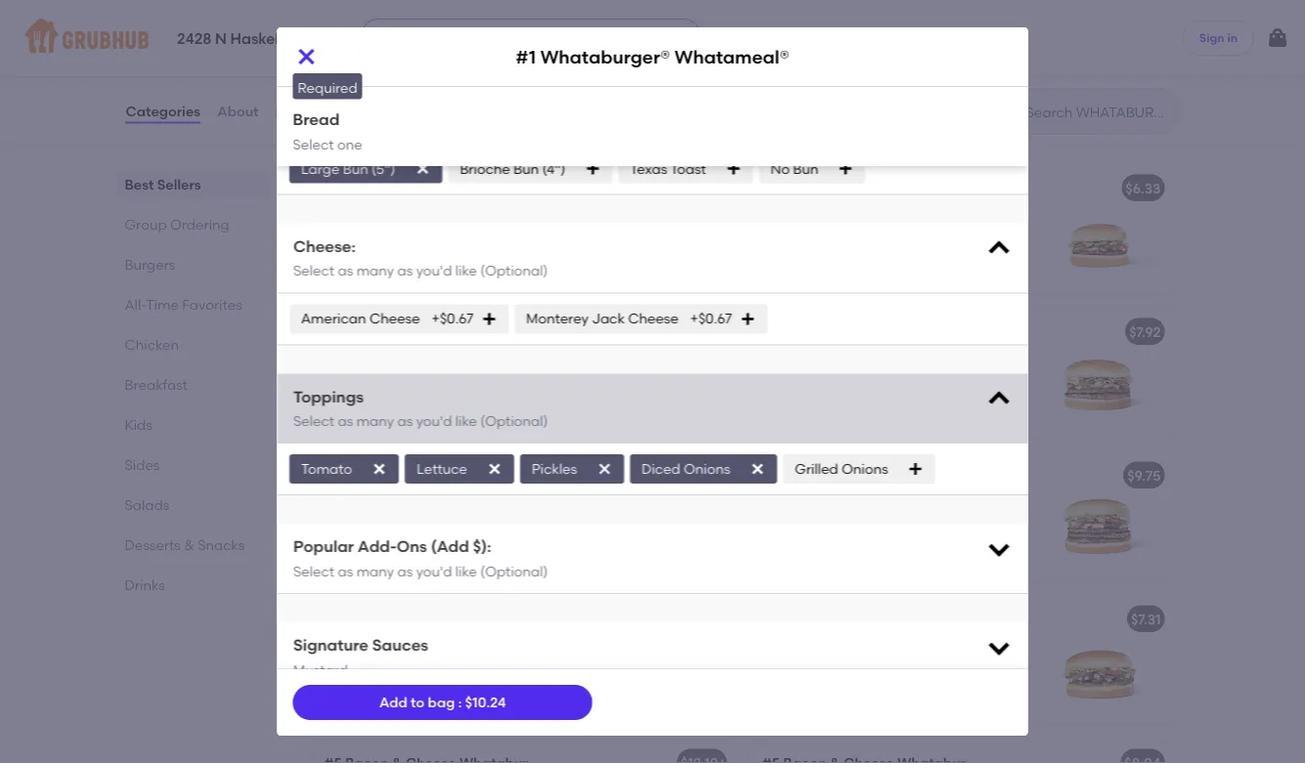 Task type: vqa. For each thing, say whether or not it's contained in the screenshot.
Monterey
yes



Task type: locate. For each thing, give the bounding box(es) containing it.
select inside cheese: select as many as you'd like (optional)
[[293, 262, 334, 279]]

1 bread select one from the top
[[293, 86, 362, 129]]

1 seller from the top
[[364, 160, 396, 174]]

lettuce, inside the what's on it: whataburger® (10), tomato, lettuce, pickles, diced onions, mustard (4oz), mayonnaise (4oz), ketchup (4oz)
[[382, 13, 436, 30]]

mayonnaise
[[474, 33, 554, 50], [762, 53, 842, 70]]

2 (3), from the left
[[861, 515, 882, 531]]

best down cheese:
[[336, 304, 361, 318]]

#4 jalapeño & cheese whataburger® whatameal® image
[[588, 598, 735, 725]]

1 horizontal spatial #2
[[762, 324, 780, 340]]

+ for $11.94 +
[[718, 324, 726, 340]]

#2 right "$11.94 +"
[[762, 324, 780, 340]]

(3), up (add
[[423, 515, 444, 531]]

svg image for texas toast
[[725, 161, 741, 176]]

2 lettuce, from the left
[[950, 13, 1004, 30]]

beef for #2 double meat whataburger® whatameal®
[[324, 375, 354, 392]]

#2 double meat whataburger® image
[[1026, 310, 1173, 438]]

you'd inside toppings select as many as you'd like (optional)
[[416, 413, 452, 429]]

(regular)
[[762, 287, 823, 304], [762, 431, 823, 447], [324, 435, 385, 451], [324, 574, 385, 591], [762, 574, 823, 591]]

triple for #3 triple meat whataburger®
[[783, 467, 820, 484]]

2 vertical spatial like
[[455, 563, 477, 580]]

1 horizontal spatial #1
[[516, 46, 536, 67]]

(add
[[430, 537, 469, 556]]

burgers up large bun (5")
[[308, 121, 388, 146]]

it: for #2 double meat whataburger®
[[834, 351, 847, 368]]

0 horizontal spatial burgers
[[125, 256, 175, 273]]

0 horizontal spatial (3),
[[423, 515, 444, 531]]

10
[[293, 13, 306, 30]]

& for #4 jalapeño & cheese whataburger®
[[851, 611, 862, 628]]

whatameal®
[[675, 46, 789, 67], [444, 184, 531, 200], [536, 328, 623, 344], [525, 467, 612, 484], [583, 611, 669, 628]]

:
[[458, 694, 462, 711]]

svg image for grilled onions
[[907, 462, 923, 477]]

0 horizontal spatial #4
[[324, 611, 342, 628]]

select inside popular add-ons (add $): select as many as you'd like (optional)
[[293, 563, 334, 580]]

bread down required
[[293, 110, 340, 129]]

#4 for #4 jalapeño & cheese whataburger®
[[762, 611, 780, 628]]

1 horizontal spatial onions,
[[856, 33, 906, 50]]

as up the american cheese
[[397, 262, 412, 279]]

1 lettuce, from the left
[[382, 13, 436, 30]]

1 horizontal spatial pickles,
[[762, 33, 811, 50]]

#1 whataburger® whatameal® image
[[588, 167, 735, 294]]

5 select from the top
[[293, 563, 334, 580]]

(5") inside what's on it: large bun (5"), large beef patty (5") (1), tomato (regular), lettuce (regular), pickles (regular), diced onions (regular), mustard (regular)
[[833, 227, 857, 244]]

1 vertical spatial mayonnaise
[[762, 53, 842, 70]]

meat for #3 triple meat whataburger®
[[824, 467, 858, 484]]

group
[[125, 216, 167, 233]]

time
[[146, 296, 179, 313]]

jalapeño for #4 jalapeño & cheese whataburger® whatameal®
[[346, 611, 410, 628]]

0 horizontal spatial triple
[[345, 467, 382, 484]]

$10.24 right : at the left bottom
[[465, 694, 506, 711]]

$):
[[472, 537, 491, 556]]

1 (4oz) from the left
[[422, 53, 454, 70]]

1 onions, from the left
[[324, 33, 374, 50]]

2 (optional) from the top
[[480, 413, 548, 429]]

seller for double
[[364, 304, 396, 318]]

$11.94 +
[[681, 324, 726, 340]]

0 horizontal spatial mayonnaise
[[474, 33, 554, 50]]

bread select one
[[293, 86, 362, 129], [293, 110, 362, 153]]

1 vertical spatial (10),
[[863, 13, 889, 30]]

best seller
[[336, 160, 396, 174], [336, 304, 396, 318]]

as down popular
[[337, 563, 353, 580]]

#4 jalapeño & cheese whataburger® whatameal®
[[324, 611, 669, 628]]

patty inside what's on it: large bun (5"), large beef patty (5") (1), tomato (regular), lettuce (regular), pickles (regular), diced onions (regular), mustard (regular)
[[795, 227, 830, 244]]

tomato inside what's on it: large bun (5"), large beef patty (5") (1), tomato (regular), lettuce (regular), pickles (regular), diced onions (regular), mustard (regular)
[[882, 227, 933, 244]]

#3 left grilled
[[762, 467, 780, 484]]

onions, inside the what's on it: whataburger® (10), tomato, lettuce, pickles, diced onions, mustard (4oz), mayonnaise (4oz), ketchup (4oz)
[[324, 33, 374, 50]]

lettuce down the american cheese
[[324, 395, 375, 412]]

1 horizontal spatial ketchup
[[884, 53, 940, 70]]

1 vertical spatial you'd
[[416, 413, 452, 429]]

patty down grilled
[[795, 515, 830, 531]]

double inside what's on it: double meat whataburger® (10), tomato, lettuce, pickles, diced onions, mustard (4oz), mayonnaise (4oz), ketchup (4oz)
[[850, 0, 897, 10]]

(optional) inside popular add-ons (add $): select as many as you'd like (optional)
[[480, 563, 548, 580]]

0 horizontal spatial what's on it: large bun (5"), large beef patty (5") (2), tomato (regular), lettuce (regular), pickles (regular), diced onions (regular), mustard (regular)
[[324, 355, 565, 451]]

0 horizontal spatial tomato,
[[324, 13, 379, 30]]

on for #1 whataburger®
[[811, 208, 831, 224]]

(2), down #2 double meat whataburger®
[[861, 371, 881, 388]]

(4oz),
[[435, 33, 471, 50], [968, 33, 1003, 50], [324, 53, 359, 70], [845, 53, 881, 70]]

you'd up '#3 triple meat whataburger® whatameal®'
[[416, 413, 452, 429]]

2 seller from the top
[[364, 304, 396, 318]]

1 you'd from the top
[[416, 262, 452, 279]]

beef for #2 double meat whataburger®
[[762, 371, 792, 388]]

you'd for cheese:
[[416, 262, 452, 279]]

1 one from the top
[[337, 112, 362, 129]]

what's on it: large bun (5"), large beef patty (5") (2), tomato (regular), lettuce (regular), pickles (regular), diced onions (regular), mustard (regular) down the "#2 double meat whataburger® whatameal®"
[[324, 355, 565, 451]]

all-time favorites tab
[[125, 294, 262, 315]]

+
[[718, 180, 726, 197], [718, 324, 726, 340], [718, 467, 726, 484], [718, 611, 726, 628]]

many inside toppings select as many as you'd like (optional)
[[356, 413, 394, 429]]

#4
[[324, 611, 342, 628], [762, 611, 780, 628]]

1 horizontal spatial tomato,
[[892, 13, 947, 30]]

(5") for #1 whataburger®
[[833, 227, 857, 244]]

ketchup
[[363, 53, 418, 70], [884, 53, 940, 70]]

pickles for #2 double meat whataburger®
[[884, 391, 929, 408]]

0 horizontal spatial what's on it: large bun (5"), large beef patty (5") (3), tomato (regular), lettuce (regular), pickles (regular), diced onions (regular), mustard (regular)
[[324, 495, 566, 591]]

1 #3 from the left
[[324, 467, 342, 484]]

as down ons
[[397, 563, 412, 580]]

1 tomato, from the left
[[324, 13, 379, 30]]

1 #4 from the left
[[324, 611, 342, 628]]

tomato down #3 triple meat whataburger®
[[885, 515, 936, 531]]

1 vertical spatial best
[[125, 176, 154, 193]]

0 horizontal spatial onions,
[[324, 33, 374, 50]]

sides tab
[[125, 455, 262, 475]]

triple for #3 triple meat whataburger® whatameal®
[[345, 467, 382, 484]]

1 vertical spatial one
[[337, 136, 362, 153]]

0 vertical spatial (10),
[[512, 0, 539, 10]]

as down cheese:
[[337, 262, 353, 279]]

you'd inside cheese: select as many as you'd like (optional)
[[416, 262, 452, 279]]

$6.33
[[1126, 180, 1161, 197]]

(regular),
[[936, 227, 1001, 244], [816, 247, 881, 264], [932, 247, 997, 264], [854, 267, 919, 284], [939, 371, 1003, 388], [501, 375, 565, 392], [816, 391, 881, 408], [932, 391, 997, 408], [378, 395, 443, 412], [494, 395, 559, 412], [854, 411, 919, 427], [416, 415, 481, 431], [501, 515, 566, 531], [939, 515, 1004, 531], [378, 535, 443, 551], [494, 535, 559, 551], [816, 535, 881, 551], [932, 535, 997, 551], [416, 555, 481, 571], [854, 555, 919, 571]]

0 vertical spatial you'd
[[416, 262, 452, 279]]

lettuce for #1 whataburger®
[[762, 247, 813, 264]]

lettuce inside what's on it: large bun (5"), large beef patty (5") (1), tomato (regular), lettuce (regular), pickles (regular), diced onions (regular), mustard (regular)
[[762, 247, 813, 264]]

tomato
[[882, 227, 933, 244], [884, 371, 935, 388], [446, 375, 497, 392], [301, 461, 352, 478], [447, 515, 498, 531], [885, 515, 936, 531]]

add to bag : $10.24
[[379, 694, 506, 711]]

lettuce for #3 triple meat whataburger®
[[762, 535, 813, 551]]

what's inside what's on it: large bun (5"), large beef patty (5") (1), tomato (regular), lettuce (regular), pickles (regular), diced onions (regular), mustard (regular)
[[762, 208, 808, 224]]

0 vertical spatial best
[[336, 160, 361, 174]]

1 ketchup from the left
[[363, 53, 418, 70]]

0 vertical spatial seller
[[364, 160, 396, 174]]

2 #3 from the left
[[762, 467, 780, 484]]

onions for #3 triple meat whataburger® whatameal®
[[366, 555, 413, 571]]

no
[[770, 160, 789, 177]]

1 horizontal spatial lettuce,
[[950, 13, 1004, 30]]

0 vertical spatial #1 whataburger® whatameal®
[[516, 46, 789, 67]]

on
[[373, 0, 393, 10], [811, 0, 831, 10], [811, 208, 831, 224], [811, 351, 831, 368], [373, 355, 393, 372], [373, 495, 393, 512], [811, 495, 831, 512]]

patty down #2 double meat whataburger®
[[795, 371, 830, 388]]

select down "reviews"
[[293, 136, 334, 153]]

+$0.67 for monterey jack cheese
[[690, 311, 732, 327]]

0 vertical spatial many
[[356, 262, 394, 279]]

tomato for #1 whataburger®
[[882, 227, 933, 244]]

(5"), inside what's on it: large bun (5"), large beef patty (5") (1), tomato (regular), lettuce (regular), pickles (regular), diced onions (regular), mustard (regular)
[[920, 208, 948, 224]]

desserts & snacks tab
[[125, 535, 262, 555]]

kids tab
[[125, 415, 262, 435]]

0 horizontal spatial $10.24
[[465, 694, 506, 711]]

1 vertical spatial like
[[455, 413, 477, 429]]

many up the american cheese
[[356, 262, 394, 279]]

#3 for #3 triple meat whataburger®
[[762, 467, 780, 484]]

brioche
[[459, 160, 510, 177]]

2 vertical spatial (optional)
[[480, 563, 548, 580]]

2428 n haskell ave.
[[177, 30, 317, 48]]

many down toppings
[[356, 413, 394, 429]]

(optional) inside cheese: select as many as you'd like (optional)
[[480, 262, 548, 279]]

many inside popular add-ons (add $): select as many as you'd like (optional)
[[356, 563, 394, 580]]

many
[[356, 262, 394, 279], [356, 413, 394, 429], [356, 563, 394, 580]]

1 + from the top
[[718, 180, 726, 197]]

0 vertical spatial best seller
[[336, 160, 396, 174]]

1 horizontal spatial what's on it: large bun (5"), large beef patty (5") (3), tomato (regular), lettuce (regular), pickles (regular), diced onions (regular), mustard (regular)
[[762, 495, 1004, 591]]

burgers
[[308, 121, 388, 146], [125, 256, 175, 273]]

2 horizontal spatial double
[[850, 0, 897, 10]]

0 horizontal spatial pickles,
[[439, 13, 488, 30]]

1 vertical spatial many
[[356, 413, 394, 429]]

+$0.67
[[431, 311, 473, 327], [690, 311, 732, 327]]

0 horizontal spatial double
[[345, 328, 393, 344]]

$10.24 down the toast
[[677, 180, 718, 197]]

3 like from the top
[[455, 563, 477, 580]]

(optional) up '#3 triple meat whataburger® whatameal®'
[[480, 413, 548, 429]]

2 like from the top
[[455, 413, 477, 429]]

seller
[[364, 160, 396, 174], [364, 304, 396, 318]]

(5"), for #3 triple meat whataburger®
[[920, 495, 948, 512]]

what's inside what's on it: double meat whataburger® (10), tomato, lettuce, pickles, diced onions, mustard (4oz), mayonnaise (4oz), ketchup (4oz)
[[762, 0, 808, 10]]

what's for #3 triple meat whataburger®
[[762, 495, 808, 512]]

like inside cheese: select as many as you'd like (optional)
[[455, 262, 477, 279]]

1 horizontal spatial &
[[413, 611, 424, 628]]

ave.
[[286, 30, 317, 48]]

(2),
[[861, 371, 881, 388], [423, 375, 443, 392]]

2 vertical spatial best
[[336, 304, 361, 318]]

1 like from the top
[[455, 262, 477, 279]]

grilled onions
[[794, 461, 888, 478]]

2 you'd from the top
[[416, 413, 452, 429]]

0 vertical spatial bread
[[293, 86, 340, 105]]

2 +$0.67 from the left
[[690, 311, 732, 327]]

1 vertical spatial seller
[[364, 304, 396, 318]]

you'd
[[416, 262, 452, 279], [416, 413, 452, 429], [416, 563, 452, 580]]

#3 up popular
[[324, 467, 342, 484]]

one
[[337, 112, 362, 129], [337, 136, 362, 153]]

lettuce up grilled
[[762, 391, 813, 408]]

#4 up signature
[[324, 611, 342, 628]]

0 horizontal spatial +$0.67
[[431, 311, 473, 327]]

it: inside the what's on it: whataburger® (10), tomato, lettuce, pickles, diced onions, mustard (4oz), mayonnaise (4oz), ketchup (4oz)
[[396, 0, 409, 10]]

0 horizontal spatial &
[[184, 537, 194, 553]]

1 vertical spatial $10.24
[[465, 694, 506, 711]]

tomato down #2 double meat whataburger®
[[884, 371, 935, 388]]

0 vertical spatial one
[[337, 112, 362, 129]]

3 (optional) from the top
[[480, 563, 548, 580]]

onions
[[804, 267, 851, 284], [804, 411, 851, 427], [366, 415, 413, 431], [683, 461, 730, 478], [841, 461, 888, 478], [366, 555, 413, 571], [804, 555, 851, 571]]

#3
[[324, 467, 342, 484], [762, 467, 780, 484]]

one down required
[[337, 112, 362, 129]]

double
[[850, 0, 897, 10], [783, 324, 831, 340], [345, 328, 393, 344]]

many inside cheese: select as many as you'd like (optional)
[[356, 262, 394, 279]]

1 horizontal spatial #3
[[762, 467, 780, 484]]

3 + from the top
[[718, 467, 726, 484]]

1 horizontal spatial what's on it: large bun (5"), large beef patty (5") (2), tomato (regular), lettuce (regular), pickles (regular), diced onions (regular), mustard (regular)
[[762, 351, 1003, 447]]

+ for $10.24 +
[[718, 180, 726, 197]]

(optional) up monterey
[[480, 262, 548, 279]]

about
[[217, 103, 259, 120]]

0 horizontal spatial lettuce,
[[382, 13, 436, 30]]

0 horizontal spatial (10),
[[512, 0, 539, 10]]

(3), down #3 triple meat whataburger®
[[861, 515, 882, 531]]

lettuce down grilled
[[762, 535, 813, 551]]

pickles, inside the what's on it: whataburger® (10), tomato, lettuce, pickles, diced onions, mustard (4oz), mayonnaise (4oz), ketchup (4oz)
[[439, 13, 488, 30]]

best down required
[[336, 160, 361, 174]]

(5") down #3 triple meat whataburger®
[[833, 515, 857, 531]]

1 vertical spatial #1 whataburger® whatameal®
[[324, 184, 531, 200]]

onions for #2 double meat whataburger®
[[804, 411, 851, 427]]

0 vertical spatial pickles,
[[439, 13, 488, 30]]

desserts & snacks
[[125, 537, 245, 553]]

(optional)
[[480, 262, 548, 279], [480, 413, 548, 429], [480, 563, 548, 580]]

as up '#3 triple meat whataburger® whatameal®'
[[397, 413, 412, 429]]

what's for #1 whataburger®
[[762, 208, 808, 224]]

chicken tab
[[125, 334, 262, 355]]

what's on it: double meat whataburger® (10), tomato, lettuce, pickles, diced onions, mustard (4oz), mayonnaise (4oz), ketchup (4oz)
[[762, 0, 1004, 70]]

patty
[[795, 227, 830, 244], [795, 371, 830, 388], [357, 375, 392, 392], [357, 515, 392, 531], [795, 515, 830, 531]]

(optional) inside toppings select as many as you'd like (optional)
[[480, 413, 548, 429]]

you'd down (add
[[416, 563, 452, 580]]

3 select from the top
[[293, 262, 334, 279]]

0 horizontal spatial #1
[[324, 184, 339, 200]]

you'd inside popular add-ons (add $): select as many as you'd like (optional)
[[416, 563, 452, 580]]

0 horizontal spatial (2),
[[423, 375, 443, 392]]

american
[[301, 311, 366, 327]]

(2), down the "#2 double meat whataburger® whatameal®"
[[423, 375, 443, 392]]

many down add-
[[356, 563, 394, 580]]

no bun
[[770, 160, 818, 177]]

salads
[[125, 497, 170, 513]]

svg image for pickles
[[596, 462, 612, 477]]

1 many from the top
[[356, 262, 394, 279]]

1 horizontal spatial (2),
[[861, 371, 881, 388]]

(5") up ons
[[395, 515, 419, 531]]

mustard inside the what's on it: whataburger® (10), tomato, lettuce, pickles, diced onions, mustard (4oz), mayonnaise (4oz), ketchup (4oz)
[[377, 33, 432, 50]]

(5") for #3 triple meat whataburger® whatameal®
[[395, 515, 419, 531]]

(4oz) inside what's on it: double meat whataburger® (10), tomato, lettuce, pickles, diced onions, mustard (4oz), mayonnaise (4oz), ketchup (4oz)
[[943, 53, 975, 70]]

patty down the american cheese
[[357, 375, 392, 392]]

drinks tab
[[125, 575, 262, 595]]

(optional) for toppings
[[480, 413, 548, 429]]

2 select from the top
[[293, 136, 334, 153]]

(4oz)
[[422, 53, 454, 70], [943, 53, 975, 70]]

best for #1
[[336, 160, 361, 174]]

3 many from the top
[[356, 563, 394, 580]]

+ for $11.58 +
[[718, 611, 726, 628]]

1 horizontal spatial double
[[783, 324, 831, 340]]

beef for #3 triple meat whataburger® whatameal®
[[324, 515, 354, 531]]

mustard inside signature sauces mustard
[[293, 662, 347, 678]]

best seller down required
[[336, 160, 396, 174]]

1 horizontal spatial (3),
[[861, 515, 882, 531]]

(3),
[[423, 515, 444, 531], [861, 515, 882, 531]]

on inside the what's on it: whataburger® (10), tomato, lettuce, pickles, diced onions, mustard (4oz), mayonnaise (4oz), ketchup (4oz)
[[373, 0, 393, 10]]

pickles for #3 triple meat whataburger® whatameal®
[[446, 535, 491, 551]]

you'd up the "#2 double meat whataburger® whatameal®"
[[416, 262, 452, 279]]

on inside what's on it: large bun (5"), large beef patty (5") (1), tomato (regular), lettuce (regular), pickles (regular), diced onions (regular), mustard (regular)
[[811, 208, 831, 224]]

pickles inside what's on it: large bun (5"), large beef patty (5") (1), tomato (regular), lettuce (regular), pickles (regular), diced onions (regular), mustard (regular)
[[884, 247, 929, 264]]

2 vertical spatial many
[[356, 563, 394, 580]]

(regular) for #1 whataburger®
[[762, 287, 823, 304]]

1 (3), from the left
[[423, 515, 444, 531]]

2 many from the top
[[356, 413, 394, 429]]

0 horizontal spatial #3
[[324, 467, 342, 484]]

#4 right $11.58 +
[[762, 611, 780, 628]]

2 triple from the left
[[783, 467, 820, 484]]

sauces
[[372, 636, 428, 655]]

0 horizontal spatial (4oz)
[[422, 53, 454, 70]]

onions inside what's on it: large bun (5"), large beef patty (5") (1), tomato (regular), lettuce (regular), pickles (regular), diced onions (regular), mustard (regular)
[[804, 267, 851, 284]]

1 jalapeño from the left
[[346, 611, 410, 628]]

select inside toppings select as many as you'd like (optional)
[[293, 413, 334, 429]]

best seller down cheese: select as many as you'd like (optional)
[[336, 304, 396, 318]]

like up the "#2 double meat whataburger® whatameal®"
[[455, 262, 477, 279]]

0 horizontal spatial #2
[[324, 328, 342, 344]]

tomato right (1),
[[882, 227, 933, 244]]

svg image
[[414, 161, 430, 176], [585, 161, 600, 176], [725, 161, 741, 176], [985, 235, 1012, 262], [739, 311, 755, 327], [371, 462, 387, 477], [596, 462, 612, 477], [907, 462, 923, 477]]

1 vertical spatial bread
[[293, 110, 340, 129]]

patty down #1 whataburger®
[[795, 227, 830, 244]]

3 you'd from the top
[[416, 563, 452, 580]]

(10), inside the what's on it: whataburger® (10), tomato, lettuce, pickles, diced onions, mustard (4oz), mayonnaise (4oz), ketchup (4oz)
[[512, 0, 539, 10]]

what's on it: large bun (5"), large beef patty (5") (3), tomato (regular), lettuce (regular), pickles (regular), diced onions (regular), mustard (regular) for #3 triple meat whataburger®
[[762, 495, 1004, 591]]

pickles,
[[439, 13, 488, 30], [762, 33, 811, 50]]

#4 for #4 jalapeño & cheese whataburger® whatameal®
[[324, 611, 342, 628]]

seller for whataburger®
[[364, 160, 396, 174]]

lettuce down #1 whataburger®
[[762, 247, 813, 264]]

one up large bun (5")
[[337, 136, 362, 153]]

(5") left (1),
[[833, 227, 857, 244]]

patty up add-
[[357, 515, 392, 531]]

burgers down group
[[125, 256, 175, 273]]

2 best seller from the top
[[336, 304, 396, 318]]

2 onions, from the left
[[856, 33, 906, 50]]

what's on it: large bun (5"), large beef patty (5") (2), tomato (regular), lettuce (regular), pickles (regular), diced onions (regular), mustard (regular) for #2 double meat whataburger® whatameal®
[[324, 355, 565, 451]]

svg image
[[1266, 26, 1290, 50], [374, 30, 389, 46], [321, 34, 333, 45], [295, 45, 318, 68], [838, 161, 853, 176], [481, 311, 496, 327], [985, 385, 1012, 413], [486, 462, 502, 477], [749, 462, 765, 477], [985, 536, 1012, 563], [985, 634, 1012, 662]]

1 horizontal spatial mayonnaise
[[762, 53, 842, 70]]

0 vertical spatial $10.24
[[677, 180, 718, 197]]

1 best seller from the top
[[336, 160, 396, 174]]

(5") down the american cheese
[[395, 375, 419, 392]]

0 vertical spatial mayonnaise
[[474, 33, 554, 50]]

1 (optional) from the top
[[480, 262, 548, 279]]

1 horizontal spatial #4
[[762, 611, 780, 628]]

lettuce left ons
[[324, 535, 375, 551]]

2 what's on it: large bun (5"), large beef patty (5") (3), tomato (regular), lettuce (regular), pickles (regular), diced onions (regular), mustard (regular) from the left
[[762, 495, 1004, 591]]

(5"), for #1 whataburger®
[[920, 208, 948, 224]]

$9.75
[[1127, 467, 1161, 484]]

2 vertical spatial you'd
[[416, 563, 452, 580]]

10 max
[[293, 13, 339, 30]]

1 horizontal spatial triple
[[783, 467, 820, 484]]

0 vertical spatial like
[[455, 262, 477, 279]]

mustard inside what's on it: double meat whataburger® (10), tomato, lettuce, pickles, diced onions, mustard (4oz), mayonnaise (4oz), ketchup (4oz)
[[910, 33, 964, 50]]

Search WHATABURGER search field
[[1024, 103, 1174, 121]]

select for american cheese
[[293, 262, 334, 279]]

select down cheese:
[[293, 262, 334, 279]]

like up '#3 triple meat whataburger® whatameal®'
[[455, 413, 477, 429]]

4 + from the top
[[718, 611, 726, 628]]

beef
[[762, 227, 792, 244], [762, 371, 792, 388], [324, 375, 354, 392], [324, 515, 354, 531], [762, 515, 792, 531]]

4 select from the top
[[293, 413, 334, 429]]

desserts
[[125, 537, 181, 553]]

what's for #2 double meat whataburger®
[[762, 351, 808, 368]]

double for #2 double meat whataburger® whatameal®
[[345, 328, 393, 344]]

pickles for #2 double meat whataburger® whatameal®
[[446, 395, 491, 412]]

like inside popular add-ons (add $): select as many as you'd like (optional)
[[455, 563, 477, 580]]

diced inside what's on it: double meat whataburger® (10), tomato, lettuce, pickles, diced onions, mustard (4oz), mayonnaise (4oz), ketchup (4oz)
[[814, 33, 853, 50]]

select down required
[[293, 112, 334, 129]]

lettuce for #2 double meat whataburger®
[[762, 391, 813, 408]]

1 horizontal spatial +$0.67
[[690, 311, 732, 327]]

it: for #3 triple meat whataburger®
[[834, 495, 847, 512]]

like down $):
[[455, 563, 477, 580]]

0 horizontal spatial ketchup
[[363, 53, 418, 70]]

on for #3 triple meat whataburger® whatameal®
[[373, 495, 393, 512]]

0 vertical spatial burgers
[[308, 121, 388, 146]]

jalapeño for #4 jalapeño & cheese whataburger®
[[784, 611, 848, 628]]

(optional) down $):
[[480, 563, 548, 580]]

select down toppings
[[293, 413, 334, 429]]

like inside toppings select as many as you'd like (optional)
[[455, 413, 477, 429]]

1 +$0.67 from the left
[[431, 311, 473, 327]]

bun
[[342, 160, 368, 177], [513, 160, 539, 177], [793, 160, 818, 177], [892, 208, 917, 224], [892, 351, 917, 368], [454, 355, 479, 372], [454, 495, 479, 512], [892, 495, 917, 512]]

1 what's on it: large bun (5"), large beef patty (5") (3), tomato (regular), lettuce (regular), pickles (regular), diced onions (regular), mustard (regular) from the left
[[324, 495, 566, 591]]

select for large bun (5")
[[293, 112, 334, 129]]

$7.92
[[1129, 324, 1161, 340]]

2 #4 from the left
[[762, 611, 780, 628]]

#4 jalapeño & cheese whataburger® image
[[1026, 598, 1173, 725]]

#2 for #2 double meat whataburger® whatameal®
[[324, 328, 342, 344]]

what's on it: large bun (5"), large beef patty (5") (2), tomato (regular), lettuce (regular), pickles (regular), diced onions (regular), mustard (regular) down #2 double meat whataburger®
[[762, 351, 1003, 447]]

0 vertical spatial (optional)
[[480, 262, 548, 279]]

sellers
[[157, 176, 201, 193]]

best seller for double
[[336, 304, 396, 318]]

1 vertical spatial burgers
[[125, 256, 175, 273]]

beef for #3 triple meat whataburger®
[[762, 515, 792, 531]]

1 horizontal spatial jalapeño
[[784, 611, 848, 628]]

max
[[309, 13, 339, 30]]

1 vertical spatial best seller
[[336, 304, 396, 318]]

sign
[[1199, 31, 1225, 45]]

1 horizontal spatial (4oz)
[[943, 53, 975, 70]]

ketchup inside what's on it: double meat whataburger® (10), tomato, lettuce, pickles, diced onions, mustard (4oz), mayonnaise (4oz), ketchup (4oz)
[[884, 53, 940, 70]]

it: for #1 whataburger®
[[834, 208, 847, 224]]

2 ketchup from the left
[[884, 53, 940, 70]]

$11.94
[[681, 324, 718, 340]]

(regular) inside what's on it: large bun (5"), large beef patty (5") (1), tomato (regular), lettuce (regular), pickles (regular), diced onions (regular), mustard (regular)
[[762, 287, 823, 304]]

best for #2
[[336, 304, 361, 318]]

2 horizontal spatial &
[[851, 611, 862, 628]]

required
[[298, 80, 358, 96]]

beef inside what's on it: large bun (5"), large beef patty (5") (1), tomato (regular), lettuce (regular), pickles (regular), diced onions (regular), mustard (regular)
[[762, 227, 792, 244]]

1 bread from the top
[[293, 86, 340, 105]]

1 horizontal spatial (10),
[[863, 13, 889, 30]]

diced onions
[[641, 461, 730, 478]]

#2 down american
[[324, 328, 342, 344]]

bread down ave. at the left of the page
[[293, 86, 340, 105]]

lettuce for #2 double meat whataburger® whatameal®
[[324, 395, 375, 412]]

$11.58 +
[[680, 611, 726, 628]]

(2), for #2 double meat whataburger®
[[861, 371, 881, 388]]

2 (4oz) from the left
[[943, 53, 975, 70]]

lettuce, right max
[[382, 13, 436, 30]]

lettuce, inside what's on it: double meat whataburger® (10), tomato, lettuce, pickles, diced onions, mustard (4oz), mayonnaise (4oz), ketchup (4oz)
[[950, 13, 1004, 30]]

reviews
[[275, 103, 330, 120]]

(5"), for #2 double meat whataburger®
[[920, 351, 948, 368]]

best
[[336, 160, 361, 174], [125, 176, 154, 193], [336, 304, 361, 318]]

#5 bacon & cheese whataburger® whatameal® image
[[588, 742, 735, 764]]

1 triple from the left
[[345, 467, 382, 484]]

many for cheese:
[[356, 262, 394, 279]]

tomato down the "#2 double meat whataburger® whatameal®"
[[446, 375, 497, 392]]

patty for #2 double meat whataburger®
[[795, 371, 830, 388]]

diced
[[491, 13, 530, 30], [814, 33, 853, 50], [762, 267, 801, 284], [762, 411, 801, 427], [324, 415, 363, 431], [641, 461, 680, 478], [324, 555, 363, 571], [762, 555, 801, 571]]

what's on it: large bun (5"), large beef patty (5") (3), tomato (regular), lettuce (regular), pickles (regular), diced onions (regular), mustard (regular)
[[324, 495, 566, 591], [762, 495, 1004, 591]]

(5") down #2 double meat whataburger®
[[833, 371, 857, 388]]

1 select from the top
[[293, 112, 334, 129]]

0 horizontal spatial jalapeño
[[346, 611, 410, 628]]

(regular) for #2 double meat whataburger®
[[762, 431, 823, 447]]

it: inside what's on it: large bun (5"), large beef patty (5") (1), tomato (regular), lettuce (regular), pickles (regular), diced onions (regular), mustard (regular)
[[834, 208, 847, 224]]

select down popular
[[293, 563, 334, 580]]

1 vertical spatial (optional)
[[480, 413, 548, 429]]

tomato up $):
[[447, 515, 498, 531]]

2 + from the top
[[718, 324, 726, 340]]

double for #2 double meat whataburger®
[[783, 324, 831, 340]]

best left sellers
[[125, 176, 154, 193]]

2 tomato, from the left
[[892, 13, 947, 30]]

snacks
[[198, 537, 245, 553]]

2 jalapeño from the left
[[784, 611, 848, 628]]

ketchup inside the what's on it: whataburger® (10), tomato, lettuce, pickles, diced onions, mustard (4oz), mayonnaise (4oz), ketchup (4oz)
[[363, 53, 418, 70]]

1 vertical spatial pickles,
[[762, 33, 811, 50]]

lettuce, up search icon
[[950, 13, 1004, 30]]



Task type: describe. For each thing, give the bounding box(es) containing it.
diced inside what's on it: large bun (5"), large beef patty (5") (1), tomato (regular), lettuce (regular), pickles (regular), diced onions (regular), mustard (regular)
[[762, 267, 801, 284]]

toppings select as many as you'd like (optional)
[[293, 387, 548, 429]]

signature sauces mustard
[[293, 636, 428, 678]]

diced inside the what's on it: whataburger® (10), tomato, lettuce, pickles, diced onions, mustard (4oz), mayonnaise (4oz), ketchup (4oz)
[[491, 13, 530, 30]]

texas
[[630, 160, 667, 177]]

tomato for #2 double meat whataburger® whatameal®
[[446, 375, 497, 392]]

breakfast tab
[[125, 374, 262, 395]]

salads tab
[[125, 495, 262, 515]]

search icon image
[[995, 100, 1018, 123]]

$7.31
[[1131, 611, 1161, 628]]

cheese:
[[293, 237, 355, 256]]

tomato down toppings
[[301, 461, 352, 478]]

group ordering
[[125, 216, 229, 233]]

onions for #1 whataburger®
[[804, 267, 851, 284]]

many for toppings
[[356, 413, 394, 429]]

favorites
[[182, 296, 242, 313]]

chicken
[[125, 336, 179, 353]]

mayonnaise inside the what's on it: whataburger® (10), tomato, lettuce, pickles, diced onions, mustard (4oz), mayonnaise (4oz), ketchup (4oz)
[[474, 33, 554, 50]]

american cheese
[[301, 311, 419, 327]]

beef for #1 whataburger®
[[762, 227, 792, 244]]

tomato, inside the what's on it: whataburger® (10), tomato, lettuce, pickles, diced onions, mustard (4oz), mayonnaise (4oz), ketchup (4oz)
[[324, 13, 379, 30]]

(5") for #3 triple meat whataburger®
[[833, 515, 857, 531]]

pickles for #3 triple meat whataburger®
[[884, 535, 929, 551]]

as down toppings
[[337, 413, 353, 429]]

#4 jalapeño & cheese whataburger®
[[762, 611, 1017, 628]]

(5"), for #2 double meat whataburger® whatameal®
[[482, 355, 510, 372]]

+ for $13.90 +
[[718, 467, 726, 484]]

(5") for #2 double meat whataburger®
[[833, 371, 857, 388]]

burgers inside burgers tab
[[125, 256, 175, 273]]

texas toast
[[630, 160, 706, 177]]

tomato for #2 double meat whataburger®
[[884, 371, 935, 388]]

meat for #3 triple meat whataburger® whatameal®
[[386, 467, 420, 484]]

meat inside what's on it: double meat whataburger® (10), tomato, lettuce, pickles, diced onions, mustard (4oz), mayonnaise (4oz), ketchup (4oz)
[[901, 0, 935, 10]]

reviews button
[[274, 76, 331, 147]]

burgers tab
[[125, 254, 262, 275]]

2 horizontal spatial #1
[[762, 180, 777, 197]]

what's for #3 triple meat whataburger® whatameal®
[[324, 495, 370, 512]]

(3), for #3 triple meat whataburger®
[[861, 515, 882, 531]]

mustard inside what's on it: large bun (5"), large beef patty (5") (1), tomato (regular), lettuce (regular), pickles (regular), diced onions (regular), mustard (regular)
[[922, 267, 977, 284]]

(5") for #2 double meat whataburger® whatameal®
[[395, 375, 419, 392]]

onions for #3 triple meat whataburger®
[[804, 555, 851, 571]]

group ordering tab
[[125, 214, 262, 235]]

toppings
[[293, 387, 363, 406]]

what's inside the what's on it: whataburger® (10), tomato, lettuce, pickles, diced onions, mustard (4oz), mayonnaise (4oz), ketchup (4oz)
[[324, 0, 370, 10]]

+$0.67 for american cheese
[[431, 311, 473, 327]]

whataburger® inside the what's on it: whataburger® (10), tomato, lettuce, pickles, diced onions, mustard (4oz), mayonnaise (4oz), ketchup (4oz)
[[412, 0, 509, 10]]

10 double meat whataburger® box image
[[1026, 0, 1173, 80]]

1 horizontal spatial burgers
[[308, 121, 388, 146]]

$13.90
[[678, 467, 718, 484]]

(regular) for #2 double meat whataburger® whatameal®
[[324, 435, 385, 451]]

on for #3 triple meat whataburger®
[[811, 495, 831, 512]]

#5 bacon & cheese whataburger® image
[[1026, 742, 1173, 764]]

grilled
[[794, 461, 838, 478]]

onions for #2 double meat whataburger® whatameal®
[[366, 415, 413, 431]]

svg image for brioche bun (4")
[[585, 161, 600, 176]]

#3 for #3 triple meat whataburger® whatameal®
[[324, 467, 342, 484]]

(optional) for cheese:
[[480, 262, 548, 279]]

patty for #1 whataburger®
[[795, 227, 830, 244]]

#3 triple meat whataburger® image
[[1026, 454, 1173, 581]]

it: inside what's on it: double meat whataburger® (10), tomato, lettuce, pickles, diced onions, mustard (4oz), mayonnaise (4oz), ketchup (4oz)
[[834, 0, 847, 10]]

large bun (5")
[[301, 160, 395, 177]]

#3 triple meat whataburger®
[[762, 467, 960, 484]]

#3 triple meat whataburger® whatameal®
[[324, 467, 612, 484]]

best inside tab
[[125, 176, 154, 193]]

onions, inside what's on it: double meat whataburger® (10), tomato, lettuce, pickles, diced onions, mustard (4oz), mayonnaise (4oz), ketchup (4oz)
[[856, 33, 906, 50]]

all-time favorites
[[125, 296, 242, 313]]

what's on it: large bun (5"), large beef patty (5") (3), tomato (regular), lettuce (regular), pickles (regular), diced onions (regular), mustard (regular) for #3 triple meat whataburger® whatameal®
[[324, 495, 566, 591]]

whataburger® inside what's on it: double meat whataburger® (10), tomato, lettuce, pickles, diced onions, mustard (4oz), mayonnaise (4oz), ketchup (4oz)
[[762, 13, 859, 30]]

#3 triple meat whataburger® whatameal® image
[[588, 454, 735, 581]]

svg image for tomato
[[371, 462, 387, 477]]

what's for #2 double meat whataburger® whatameal®
[[324, 355, 370, 372]]

mayonnaise inside what's on it: double meat whataburger® (10), tomato, lettuce, pickles, diced onions, mustard (4oz), mayonnaise (4oz), ketchup (4oz)
[[762, 53, 842, 70]]

on for #2 double meat whataburger®
[[811, 351, 831, 368]]

monterey jack cheese
[[526, 311, 678, 327]]

categories button
[[125, 76, 202, 147]]

add
[[379, 694, 407, 711]]

n
[[215, 30, 227, 48]]

#1 whataburger®
[[762, 180, 879, 197]]

best sellers
[[125, 176, 201, 193]]

$10.24 +
[[677, 180, 726, 197]]

lettuce for #3 triple meat whataburger® whatameal®
[[324, 535, 375, 551]]

popular
[[293, 537, 353, 556]]

(5"), for #3 triple meat whataburger® whatameal®
[[482, 495, 510, 512]]

tomato for #3 triple meat whataburger®
[[885, 515, 936, 531]]

it: for #2 double meat whataburger® whatameal®
[[396, 355, 409, 372]]

like for toppings
[[455, 413, 477, 429]]

about button
[[216, 76, 260, 147]]

#2 double meat whataburger® whatameal® image
[[588, 310, 735, 438]]

tomato for #3 triple meat whataburger® whatameal®
[[447, 515, 498, 531]]

categories
[[126, 103, 201, 120]]

#2 for #2 double meat whataburger®
[[762, 324, 780, 340]]

to
[[411, 694, 425, 711]]

haskell
[[230, 30, 283, 48]]

best seller for whataburger®
[[336, 160, 396, 174]]

(4")
[[542, 160, 565, 177]]

ons
[[396, 537, 427, 556]]

signature
[[293, 636, 368, 655]]

1 horizontal spatial $10.24
[[677, 180, 718, 197]]

2 bread from the top
[[293, 110, 340, 129]]

sign in
[[1199, 31, 1238, 45]]

svg image for large bun (5")
[[414, 161, 430, 176]]

meat for #2 double meat whataburger® whatameal®
[[396, 328, 431, 344]]

all-
[[125, 296, 146, 313]]

& inside tab
[[184, 537, 194, 553]]

popular add-ons (add $): select as many as you'd like (optional)
[[293, 537, 548, 580]]

select for tomato
[[293, 413, 334, 429]]

$13.90 +
[[678, 467, 726, 484]]

pickles for #1 whataburger®
[[884, 247, 929, 264]]

sign in button
[[1183, 21, 1254, 56]]

$11.58
[[680, 611, 718, 628]]

pickles, inside what's on it: double meat whataburger® (10), tomato, lettuce, pickles, diced onions, mustard (4oz), mayonnaise (4oz), ketchup (4oz)
[[762, 33, 811, 50]]

on for #2 double meat whataburger® whatameal®
[[373, 355, 393, 372]]

bun inside what's on it: large bun (5"), large beef patty (5") (1), tomato (regular), lettuce (regular), pickles (regular), diced onions (regular), mustard (regular)
[[892, 208, 917, 224]]

it: for #3 triple meat whataburger® whatameal®
[[396, 495, 409, 512]]

patty for #3 triple meat whataburger®
[[795, 515, 830, 531]]

ordering
[[170, 216, 229, 233]]

#2 double meat whataburger® whatameal®
[[324, 328, 623, 344]]

#2 double meat whataburger®
[[762, 324, 970, 340]]

lettuce down toppings select as many as you'd like (optional)
[[416, 461, 467, 478]]

& for #4 jalapeño & cheese whataburger® whatameal®
[[413, 611, 424, 628]]

add-
[[357, 537, 396, 556]]

tomato, inside what's on it: double meat whataburger® (10), tomato, lettuce, pickles, diced onions, mustard (4oz), mayonnaise (4oz), ketchup (4oz)
[[892, 13, 947, 30]]

on inside what's on it: double meat whataburger® (10), tomato, lettuce, pickles, diced onions, mustard (4oz), mayonnaise (4oz), ketchup (4oz)
[[811, 0, 831, 10]]

bag
[[428, 694, 455, 711]]

(regular) for #3 triple meat whataburger®
[[762, 574, 823, 591]]

what's on it: whataburger® (10), tomato, lettuce, pickles, diced onions, mustard (4oz), mayonnaise (4oz), ketchup (4oz) button
[[312, 0, 735, 80]]

toast
[[670, 160, 706, 177]]

2 bread select one from the top
[[293, 110, 362, 153]]

(10), inside what's on it: double meat whataburger® (10), tomato, lettuce, pickles, diced onions, mustard (4oz), mayonnaise (4oz), ketchup (4oz)
[[863, 13, 889, 30]]

(1),
[[861, 227, 879, 244]]

(regular) for #3 triple meat whataburger® whatameal®
[[324, 574, 385, 591]]

(2), for #2 double meat whataburger® whatameal®
[[423, 375, 443, 392]]

in
[[1227, 31, 1238, 45]]

main navigation navigation
[[0, 0, 1305, 76]]

drinks
[[125, 577, 165, 593]]

sides
[[125, 457, 160, 473]]

you'd for toppings
[[416, 413, 452, 429]]

(5") up cheese: select as many as you'd like (optional)
[[371, 160, 395, 177]]

2 one from the top
[[337, 136, 362, 153]]

what's on it: large bun (5"), large beef patty (5") (2), tomato (regular), lettuce (regular), pickles (regular), diced onions (regular), mustard (regular) for #2 double meat whataburger®
[[762, 351, 1003, 447]]

(4oz) inside the what's on it: whataburger® (10), tomato, lettuce, pickles, diced onions, mustard (4oz), mayonnaise (4oz), ketchup (4oz)
[[422, 53, 454, 70]]

what's on it: large bun (5"), large beef patty (5") (1), tomato (regular), lettuce (regular), pickles (regular), diced onions (regular), mustard (regular)
[[762, 208, 1001, 304]]

meat for #2 double meat whataburger®
[[834, 324, 869, 340]]

(3), for #3 triple meat whataburger® whatameal®
[[423, 515, 444, 531]]

monterey
[[526, 311, 588, 327]]

breakfast
[[125, 376, 188, 393]]

jack
[[591, 311, 624, 327]]

what's on it: whataburger® (10), tomato, lettuce, pickles, diced onions, mustard (4oz), mayonnaise (4oz), ketchup (4oz)
[[324, 0, 554, 70]]

best sellers tab
[[125, 174, 262, 195]]

what's on it: double meat whataburger® (10), tomato, lettuce, pickles, diced onions, mustard (4oz), mayonnaise (4oz), ketchup (4oz) button
[[750, 0, 1173, 80]]

10 whataburger® box image
[[588, 0, 735, 80]]

patty for #2 double meat whataburger® whatameal®
[[357, 375, 392, 392]]

#1 whataburger® image
[[1026, 167, 1173, 294]]

brioche bun (4")
[[459, 160, 565, 177]]

cheese: select as many as you'd like (optional)
[[293, 237, 548, 279]]

patty for #3 triple meat whataburger® whatameal®
[[357, 515, 392, 531]]

2428
[[177, 30, 212, 48]]

kids
[[125, 416, 152, 433]]



